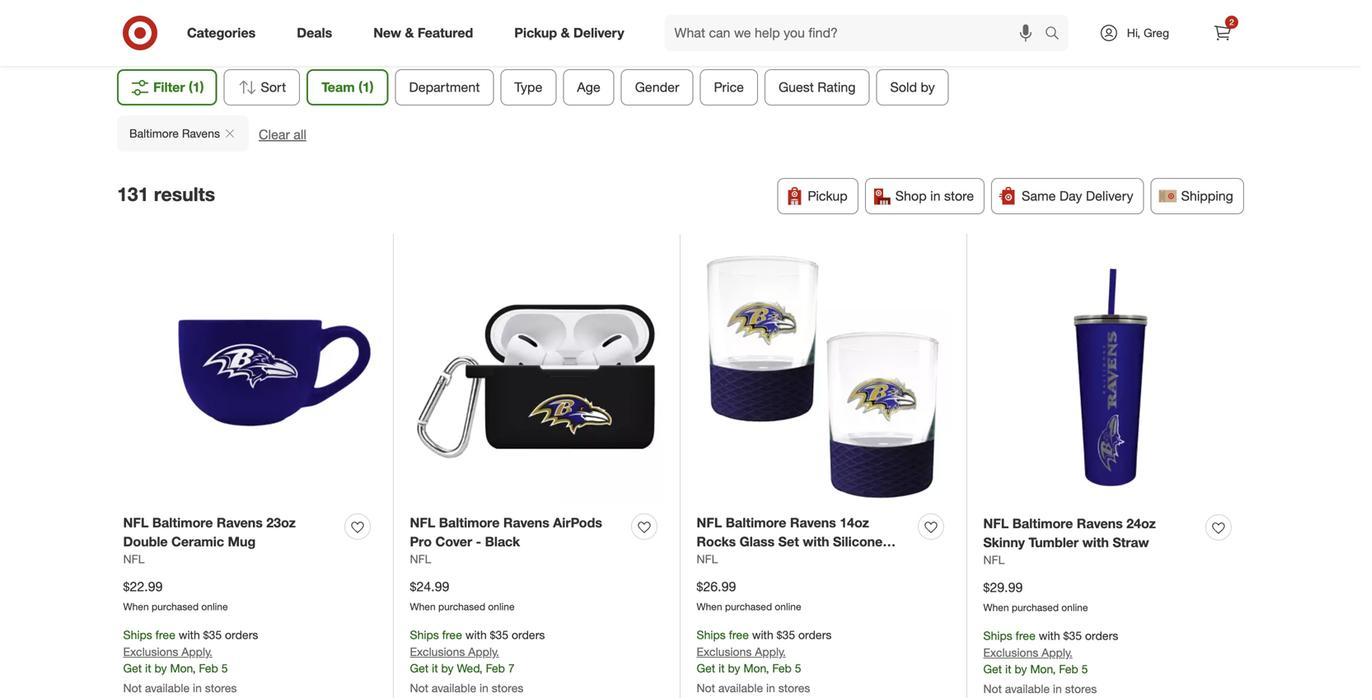 Task type: describe. For each thing, give the bounding box(es) containing it.
2
[[1230, 17, 1234, 27]]

ships for $29.99
[[984, 628, 1013, 643]]

orders for $24.99
[[512, 628, 545, 642]]

day
[[1060, 188, 1083, 204]]

filter (1)
[[153, 79, 204, 95]]

by for nfl baltimore ravens 14oz rocks glass set with silicone grip - 2pc
[[728, 661, 741, 676]]

ravens for nfl baltimore ravens 14oz rocks glass set with silicone grip - 2pc
[[790, 515, 836, 531]]

sold
[[891, 79, 917, 95]]

it for $22.99
[[145, 661, 151, 676]]

mug
[[228, 534, 256, 550]]

baltimore for nfl baltimore ravens 23oz double ceramic mug
[[152, 515, 213, 531]]

when for $29.99
[[984, 601, 1009, 614]]

department button
[[395, 69, 494, 105]]

baltimore for nfl baltimore ravens airpods pro cover - black
[[439, 515, 500, 531]]

it for $26.99
[[719, 661, 725, 676]]

$24.99 when purchased online
[[410, 579, 515, 613]]

clear all
[[259, 127, 307, 143]]

rating
[[818, 79, 856, 95]]

search button
[[1038, 15, 1077, 54]]

nfl for nfl baltimore ravens 24oz skinny tumbler with straw
[[984, 516, 1009, 532]]

ravens for nfl baltimore ravens 23oz double ceramic mug
[[217, 515, 263, 531]]

by for nfl baltimore ravens 24oz skinny tumbler with straw
[[1015, 662, 1027, 676]]

exclusions for $24.99
[[410, 645, 465, 659]]

shop
[[896, 188, 927, 204]]

pickup button
[[778, 178, 859, 214]]

(1) for filter (1)
[[189, 79, 204, 95]]

age button
[[563, 69, 615, 105]]

in for nfl baltimore ravens 14oz rocks glass set with silicone grip - 2pc
[[767, 681, 775, 695]]

type button
[[501, 69, 557, 105]]

feb for $26.99
[[773, 661, 792, 676]]

stores for $22.99
[[205, 681, 237, 695]]

nfl baltimore ravens 24oz skinny tumbler with straw image
[[984, 250, 1238, 505]]

feb for $24.99
[[486, 661, 505, 676]]

set
[[779, 534, 799, 550]]

airpods
[[553, 515, 602, 531]]

mon, for $26.99
[[744, 661, 769, 676]]

with inside nfl baltimore ravens 24oz skinny tumbler with straw
[[1083, 534, 1109, 550]]

team
[[322, 79, 355, 95]]

featured
[[418, 25, 473, 41]]

nfl link for nfl baltimore ravens 24oz skinny tumbler with straw
[[984, 552, 1005, 568]]

nfl link for nfl baltimore ravens airpods pro cover - black
[[410, 551, 431, 568]]

cover
[[436, 534, 472, 550]]

ravens inside button
[[182, 126, 220, 141]]

filter
[[153, 79, 185, 95]]

nfl baltimore ravens 14oz rocks glass set with silicone grip - 2pc link
[[697, 513, 912, 568]]

search
[[1038, 26, 1077, 43]]

online for $22.99
[[201, 600, 228, 613]]

double
[[123, 534, 168, 550]]

sort
[[261, 79, 286, 95]]

exclusions apply. button for $26.99
[[697, 644, 786, 660]]

- inside nfl baltimore ravens 14oz rocks glass set with silicone grip - 2pc
[[727, 552, 733, 568]]

when for $26.99
[[697, 600, 723, 613]]

baltimore for nfl baltimore ravens 14oz rocks glass set with silicone grip - 2pc
[[726, 515, 787, 531]]

guest rating
[[779, 79, 856, 95]]

shop in store button
[[865, 178, 985, 214]]

price button
[[700, 69, 758, 105]]

nfl baltimore ravens airpods pro cover - black link
[[410, 513, 625, 551]]

gender button
[[621, 69, 694, 105]]

shop in store
[[896, 188, 974, 204]]

not for $26.99
[[697, 681, 715, 695]]

ships free with $35 orders exclusions apply. get it by mon, feb 5 not available in stores for $29.99
[[984, 628, 1119, 696]]

(1) for team (1)
[[359, 79, 374, 95]]

$26.99
[[697, 579, 736, 595]]

nfl for nfl baltimore ravens 14oz rocks glass set with silicone grip - 2pc
[[697, 515, 722, 531]]

in inside button
[[931, 188, 941, 204]]

rocks
[[697, 534, 736, 550]]

free for $24.99
[[442, 628, 462, 642]]

5 for $29.99
[[1082, 662, 1088, 676]]

available for $29.99
[[1005, 682, 1050, 696]]

categories
[[187, 25, 256, 41]]

ships for $26.99
[[697, 628, 726, 642]]

all
[[294, 127, 307, 143]]

$35 for $29.99
[[1064, 628, 1082, 643]]

pro
[[410, 534, 432, 550]]

not for $22.99
[[123, 681, 142, 695]]

by for nfl baltimore ravens airpods pro cover - black
[[441, 661, 454, 676]]

nfl baltimore ravens 24oz skinny tumbler with straw link
[[984, 514, 1200, 552]]

$26.99 when purchased online
[[697, 579, 802, 613]]

exclusions for $29.99
[[984, 646, 1039, 660]]

in for nfl baltimore ravens 24oz skinny tumbler with straw
[[1053, 682, 1062, 696]]

& for pickup
[[561, 25, 570, 41]]

24oz
[[1127, 516, 1156, 532]]

orders for $22.99
[[225, 628, 258, 642]]

hi,
[[1127, 26, 1141, 40]]

clear all button
[[259, 125, 307, 144]]

$35 for $24.99
[[490, 628, 509, 642]]

$22.99
[[123, 579, 163, 595]]

mon, for $22.99
[[170, 661, 196, 676]]

clear
[[259, 127, 290, 143]]

131 results
[[117, 183, 215, 206]]

guest
[[779, 79, 814, 95]]

nfl link for nfl baltimore ravens 14oz rocks glass set with silicone grip - 2pc
[[697, 551, 718, 568]]

nfl for nfl baltimore ravens 23oz double ceramic mug
[[123, 515, 149, 531]]

23oz
[[266, 515, 296, 531]]

same day delivery button
[[992, 178, 1144, 214]]

categories link
[[173, 15, 276, 51]]

5 for $26.99
[[795, 661, 802, 676]]

deals link
[[283, 15, 353, 51]]

when for $22.99
[[123, 600, 149, 613]]

nfl baltimore ravens 23oz double ceramic mug
[[123, 515, 296, 550]]

$29.99 when purchased online
[[984, 580, 1088, 614]]

online for $26.99
[[775, 600, 802, 613]]

deals
[[297, 25, 332, 41]]

pickup & delivery link
[[501, 15, 645, 51]]

nfl baltimore ravens 14oz rocks glass set with silicone grip - 2pc
[[697, 515, 883, 568]]

get for $29.99
[[984, 662, 1002, 676]]

glass
[[740, 534, 775, 550]]

nfl baltimore ravens 14oz rocks glass set with silicone grip - 2pc image
[[697, 250, 951, 504]]

apply. for $22.99
[[182, 645, 213, 659]]

guest rating button
[[765, 69, 870, 105]]

baltimore inside button
[[129, 126, 179, 141]]

skinny
[[984, 534, 1025, 550]]

sponsored
[[1127, 39, 1175, 52]]

nfl for nfl 'link' for nfl baltimore ravens 24oz skinny tumbler with straw
[[984, 553, 1005, 567]]

exclusions apply. button for $22.99
[[123, 644, 213, 660]]

available for $24.99
[[432, 681, 476, 695]]

black
[[485, 534, 520, 550]]

shipping button
[[1151, 178, 1245, 214]]

in for nfl baltimore ravens 23oz double ceramic mug
[[193, 681, 202, 695]]

stores for $26.99
[[779, 681, 811, 695]]

greg
[[1144, 26, 1170, 40]]

hi, greg
[[1127, 26, 1170, 40]]

$22.99 when purchased online
[[123, 579, 228, 613]]

wed,
[[457, 661, 483, 676]]

purchased for $24.99
[[438, 600, 486, 613]]



Task type: vqa. For each thing, say whether or not it's contained in the screenshot.
second (1) from the right
yes



Task type: locate. For each thing, give the bounding box(es) containing it.
purchased down the $29.99
[[1012, 601, 1059, 614]]

ravens up mug
[[217, 515, 263, 531]]

online up ships free with $35 orders exclusions apply. get it by wed, feb 7 not available in stores
[[488, 600, 515, 613]]

when inside $24.99 when purchased online
[[410, 600, 436, 613]]

1 (1) from the left
[[189, 79, 204, 95]]

nfl down rocks
[[697, 552, 718, 566]]

by down $22.99 when purchased online
[[155, 661, 167, 676]]

by left 'wed,'
[[441, 661, 454, 676]]

ships down the $29.99
[[984, 628, 1013, 643]]

with for nfl baltimore ravens airpods pro cover - black
[[466, 628, 487, 642]]

2 horizontal spatial 5
[[1082, 662, 1088, 676]]

exclusions
[[123, 645, 178, 659], [410, 645, 465, 659], [697, 645, 752, 659], [984, 646, 1039, 660]]

purchased for $22.99
[[152, 600, 199, 613]]

straw
[[1113, 534, 1149, 550]]

in inside ships free with $35 orders exclusions apply. get it by wed, feb 7 not available in stores
[[480, 681, 489, 695]]

mon, down $22.99 when purchased online
[[170, 661, 196, 676]]

delivery up age at top
[[574, 25, 624, 41]]

by down $29.99 when purchased online
[[1015, 662, 1027, 676]]

nfl link down rocks
[[697, 551, 718, 568]]

nfl baltimore ravens 23oz double ceramic mug link
[[123, 513, 338, 551]]

(1) inside 'button'
[[189, 79, 204, 95]]

nfl for nfl baltimore ravens 23oz double ceramic mug nfl 'link'
[[123, 552, 145, 566]]

by right sold on the top right of page
[[921, 79, 935, 95]]

purchased inside $26.99 when purchased online
[[725, 600, 772, 613]]

purchased down $26.99
[[725, 600, 772, 613]]

online for $29.99
[[1062, 601, 1088, 614]]

nfl up skinny
[[984, 516, 1009, 532]]

it left 'wed,'
[[432, 661, 438, 676]]

online inside $22.99 when purchased online
[[201, 600, 228, 613]]

0 vertical spatial -
[[476, 534, 481, 550]]

1 vertical spatial -
[[727, 552, 733, 568]]

orders
[[225, 628, 258, 642], [512, 628, 545, 642], [799, 628, 832, 642], [1085, 628, 1119, 643]]

free for $22.99
[[155, 628, 176, 642]]

get for $24.99
[[410, 661, 429, 676]]

age
[[577, 79, 601, 95]]

with left straw
[[1083, 534, 1109, 550]]

when
[[123, 600, 149, 613], [410, 600, 436, 613], [697, 600, 723, 613], [984, 601, 1009, 614]]

orders for $26.99
[[799, 628, 832, 642]]

it for $29.99
[[1006, 662, 1012, 676]]

orders inside ships free with $35 orders exclusions apply. get it by wed, feb 7 not available in stores
[[512, 628, 545, 642]]

purchased inside $22.99 when purchased online
[[152, 600, 199, 613]]

nfl for nfl 'link' for nfl baltimore ravens airpods pro cover - black
[[410, 552, 431, 566]]

exclusions apply. button for $24.99
[[410, 644, 499, 660]]

type
[[515, 79, 543, 95]]

exclusions apply. button for $29.99
[[984, 645, 1073, 661]]

apply. for $24.99
[[468, 645, 499, 659]]

1 horizontal spatial pickup
[[808, 188, 848, 204]]

exclusions apply. button down $22.99 when purchased online
[[123, 644, 213, 660]]

ravens up the black
[[504, 515, 550, 531]]

7
[[508, 661, 515, 676]]

1 & from the left
[[405, 25, 414, 41]]

when down $22.99
[[123, 600, 149, 613]]

by inside button
[[921, 79, 935, 95]]

- left 2pc
[[727, 552, 733, 568]]

feb down $29.99 when purchased online
[[1059, 662, 1079, 676]]

with inside ships free with $35 orders exclusions apply. get it by wed, feb 7 not available in stores
[[466, 628, 487, 642]]

baltimore down filter (1) 'button'
[[129, 126, 179, 141]]

advertisement element
[[186, 0, 1175, 39]]

delivery for same day delivery
[[1086, 188, 1134, 204]]

$29.99
[[984, 580, 1023, 596]]

get for $26.99
[[697, 661, 716, 676]]

ceramic
[[171, 534, 224, 550]]

exclusions apply. button down $29.99 when purchased online
[[984, 645, 1073, 661]]

131
[[117, 183, 149, 206]]

ravens inside nfl baltimore ravens airpods pro cover - black
[[504, 515, 550, 531]]

pickup for pickup & delivery
[[515, 25, 557, 41]]

get down $26.99
[[697, 661, 716, 676]]

0 horizontal spatial delivery
[[574, 25, 624, 41]]

available for $26.99
[[719, 681, 763, 695]]

nfl for nfl baltimore ravens 14oz rocks glass set with silicone grip - 2pc nfl 'link'
[[697, 552, 718, 566]]

ships free with $35 orders exclusions apply. get it by mon, feb 5 not available in stores down $26.99 when purchased online
[[697, 628, 832, 695]]

sold by button
[[877, 69, 949, 105]]

purchased
[[152, 600, 199, 613], [438, 600, 486, 613], [725, 600, 772, 613], [1012, 601, 1059, 614]]

baltimore inside nfl baltimore ravens 24oz skinny tumbler with straw
[[1013, 516, 1073, 532]]

nfl link down "double"
[[123, 551, 145, 568]]

nfl link down skinny
[[984, 552, 1005, 568]]

ravens inside nfl baltimore ravens 23oz double ceramic mug
[[217, 515, 263, 531]]

online inside $26.99 when purchased online
[[775, 600, 802, 613]]

purchased inside $24.99 when purchased online
[[438, 600, 486, 613]]

grip
[[697, 552, 724, 568]]

1 horizontal spatial -
[[727, 552, 733, 568]]

with for nfl baltimore ravens 14oz rocks glass set with silicone grip - 2pc
[[752, 628, 774, 642]]

feb for $29.99
[[1059, 662, 1079, 676]]

with down $22.99 when purchased online
[[179, 628, 200, 642]]

2 (1) from the left
[[359, 79, 374, 95]]

with right set
[[803, 534, 830, 550]]

apply. for $26.99
[[755, 645, 786, 659]]

nfl link for nfl baltimore ravens 23oz double ceramic mug
[[123, 551, 145, 568]]

1 horizontal spatial ships free with $35 orders exclusions apply. get it by mon, feb 5 not available in stores
[[697, 628, 832, 695]]

14oz
[[840, 515, 869, 531]]

$24.99
[[410, 579, 450, 595]]

ships down $24.99 at left bottom
[[410, 628, 439, 642]]

nfl inside nfl baltimore ravens 14oz rocks glass set with silicone grip - 2pc
[[697, 515, 722, 531]]

nfl link down pro
[[410, 551, 431, 568]]

0 horizontal spatial -
[[476, 534, 481, 550]]

ships for $22.99
[[123, 628, 152, 642]]

when down $24.99 at left bottom
[[410, 600, 436, 613]]

& up the age button
[[561, 25, 570, 41]]

(1) right filter
[[189, 79, 204, 95]]

mon, down $29.99 when purchased online
[[1031, 662, 1056, 676]]

feb for $22.99
[[199, 661, 218, 676]]

0 horizontal spatial mon,
[[170, 661, 196, 676]]

2 & from the left
[[561, 25, 570, 41]]

with for nfl baltimore ravens 24oz skinny tumbler with straw
[[1039, 628, 1061, 643]]

free down $26.99 when purchased online
[[729, 628, 749, 642]]

when inside $26.99 when purchased online
[[697, 600, 723, 613]]

pickup
[[515, 25, 557, 41], [808, 188, 848, 204]]

exclusions for $26.99
[[697, 645, 752, 659]]

mon, for $29.99
[[1031, 662, 1056, 676]]

nfl up pro
[[410, 515, 435, 531]]

not for $24.99
[[410, 681, 429, 695]]

orders for $29.99
[[1085, 628, 1119, 643]]

$35 up 7
[[490, 628, 509, 642]]

0 vertical spatial delivery
[[574, 25, 624, 41]]

ships down $22.99
[[123, 628, 152, 642]]

when inside $22.99 when purchased online
[[123, 600, 149, 613]]

What can we help you find? suggestions appear below search field
[[665, 15, 1049, 51]]

2 horizontal spatial mon,
[[1031, 662, 1056, 676]]

exclusions down $22.99 when purchased online
[[123, 645, 178, 659]]

& right new
[[405, 25, 414, 41]]

not inside ships free with $35 orders exclusions apply. get it by wed, feb 7 not available in stores
[[410, 681, 429, 695]]

silicone
[[833, 534, 883, 550]]

by inside ships free with $35 orders exclusions apply. get it by wed, feb 7 not available in stores
[[441, 661, 454, 676]]

stores for $24.99
[[492, 681, 524, 695]]

apply. down $22.99 when purchased online
[[182, 645, 213, 659]]

available for $22.99
[[145, 681, 190, 695]]

2 link
[[1205, 15, 1241, 51]]

nfl down pro
[[410, 552, 431, 566]]

delivery
[[574, 25, 624, 41], [1086, 188, 1134, 204]]

not for $29.99
[[984, 682, 1002, 696]]

- left the black
[[476, 534, 481, 550]]

delivery right day
[[1086, 188, 1134, 204]]

it down $29.99 when purchased online
[[1006, 662, 1012, 676]]

purchased for $26.99
[[725, 600, 772, 613]]

free inside ships free with $35 orders exclusions apply. get it by wed, feb 7 not available in stores
[[442, 628, 462, 642]]

nfl link
[[123, 551, 145, 568], [410, 551, 431, 568], [697, 551, 718, 568], [984, 552, 1005, 568]]

1 vertical spatial pickup
[[808, 188, 848, 204]]

ships inside ships free with $35 orders exclusions apply. get it by wed, feb 7 not available in stores
[[410, 628, 439, 642]]

online down ceramic
[[201, 600, 228, 613]]

exclusions apply. button up 'wed,'
[[410, 644, 499, 660]]

nfl baltimore ravens 23oz double ceramic mug image
[[123, 250, 377, 504]]

2pc
[[736, 552, 759, 568]]

0 horizontal spatial ships free with $35 orders exclusions apply. get it by mon, feb 5 not available in stores
[[123, 628, 258, 695]]

nfl for nfl baltimore ravens airpods pro cover - black
[[410, 515, 435, 531]]

online for $24.99
[[488, 600, 515, 613]]

apply. down $29.99 when purchased online
[[1042, 646, 1073, 660]]

feb down $22.99 when purchased online
[[199, 661, 218, 676]]

apply. up 'wed,'
[[468, 645, 499, 659]]

free down $29.99 when purchased online
[[1016, 628, 1036, 643]]

&
[[405, 25, 414, 41], [561, 25, 570, 41]]

when down the $29.99
[[984, 601, 1009, 614]]

not
[[123, 681, 142, 695], [410, 681, 429, 695], [697, 681, 715, 695], [984, 682, 1002, 696]]

$35 inside ships free with $35 orders exclusions apply. get it by wed, feb 7 not available in stores
[[490, 628, 509, 642]]

results
[[154, 183, 215, 206]]

online down set
[[775, 600, 802, 613]]

online down 'tumbler'
[[1062, 601, 1088, 614]]

1 horizontal spatial (1)
[[359, 79, 374, 95]]

baltimore ravens button
[[117, 115, 249, 152]]

price
[[714, 79, 744, 95]]

delivery for pickup & delivery
[[574, 25, 624, 41]]

1 horizontal spatial delivery
[[1086, 188, 1134, 204]]

nfl inside nfl baltimore ravens 24oz skinny tumbler with straw
[[984, 516, 1009, 532]]

stores for $29.99
[[1066, 682, 1097, 696]]

with
[[803, 534, 830, 550], [1083, 534, 1109, 550], [179, 628, 200, 642], [466, 628, 487, 642], [752, 628, 774, 642], [1039, 628, 1061, 643]]

0 horizontal spatial (1)
[[189, 79, 204, 95]]

delivery inside same day delivery "button"
[[1086, 188, 1134, 204]]

ships free with $35 orders exclusions apply. get it by mon, feb 5 not available in stores down $29.99 when purchased online
[[984, 628, 1119, 696]]

nfl down "double"
[[123, 552, 145, 566]]

ravens
[[182, 126, 220, 141], [217, 515, 263, 531], [504, 515, 550, 531], [790, 515, 836, 531], [1077, 516, 1123, 532]]

free down $22.99 when purchased online
[[155, 628, 176, 642]]

it for $24.99
[[432, 661, 438, 676]]

by for nfl baltimore ravens 23oz double ceramic mug
[[155, 661, 167, 676]]

- inside nfl baltimore ravens airpods pro cover - black
[[476, 534, 481, 550]]

get down the $29.99
[[984, 662, 1002, 676]]

get down $22.99
[[123, 661, 142, 676]]

nfl baltimore ravens 24oz skinny tumbler with straw
[[984, 516, 1156, 550]]

apply. down $26.99 when purchased online
[[755, 645, 786, 659]]

1 horizontal spatial mon,
[[744, 661, 769, 676]]

with down $26.99 when purchased online
[[752, 628, 774, 642]]

baltimore inside nfl baltimore ravens airpods pro cover - black
[[439, 515, 500, 531]]

department
[[409, 79, 480, 95]]

by
[[921, 79, 935, 95], [155, 661, 167, 676], [441, 661, 454, 676], [728, 661, 741, 676], [1015, 662, 1027, 676]]

tumbler
[[1029, 534, 1079, 550]]

baltimore inside nfl baltimore ravens 23oz double ceramic mug
[[152, 515, 213, 531]]

free for $26.99
[[729, 628, 749, 642]]

exclusions down $26.99 when purchased online
[[697, 645, 752, 659]]

with up 'wed,'
[[466, 628, 487, 642]]

purchased inside $29.99 when purchased online
[[1012, 601, 1059, 614]]

feb left 7
[[486, 661, 505, 676]]

in for nfl baltimore ravens airpods pro cover - black
[[480, 681, 489, 695]]

exclusions up 'wed,'
[[410, 645, 465, 659]]

with inside nfl baltimore ravens 14oz rocks glass set with silicone grip - 2pc
[[803, 534, 830, 550]]

exclusions down $29.99 when purchased online
[[984, 646, 1039, 660]]

baltimore up ceramic
[[152, 515, 213, 531]]

ravens inside nfl baltimore ravens 24oz skinny tumbler with straw
[[1077, 516, 1123, 532]]

when inside $29.99 when purchased online
[[984, 601, 1009, 614]]

$35 down $26.99 when purchased online
[[777, 628, 795, 642]]

get for $22.99
[[123, 661, 142, 676]]

1 vertical spatial delivery
[[1086, 188, 1134, 204]]

free for $29.99
[[1016, 628, 1036, 643]]

baltimore up cover
[[439, 515, 500, 531]]

new
[[374, 25, 401, 41]]

0 horizontal spatial pickup
[[515, 25, 557, 41]]

orders down $22.99 when purchased online
[[225, 628, 258, 642]]

online inside $24.99 when purchased online
[[488, 600, 515, 613]]

mon, down $26.99 when purchased online
[[744, 661, 769, 676]]

shipping
[[1182, 188, 1234, 204]]

sort button
[[224, 69, 300, 105]]

baltimore up glass
[[726, 515, 787, 531]]

ships for $24.99
[[410, 628, 439, 642]]

new & featured
[[374, 25, 473, 41]]

ravens for nfl baltimore ravens 24oz skinny tumbler with straw
[[1077, 516, 1123, 532]]

ships free with $35 orders exclusions apply. get it by wed, feb 7 not available in stores
[[410, 628, 545, 695]]

orders up 7
[[512, 628, 545, 642]]

orders down $26.99 when purchased online
[[799, 628, 832, 642]]

feb
[[199, 661, 218, 676], [486, 661, 505, 676], [773, 661, 792, 676], [1059, 662, 1079, 676]]

pickup & delivery
[[515, 25, 624, 41]]

stores inside ships free with $35 orders exclusions apply. get it by wed, feb 7 not available in stores
[[492, 681, 524, 695]]

it down $26.99 when purchased online
[[719, 661, 725, 676]]

by down $26.99 when purchased online
[[728, 661, 741, 676]]

baltimore for nfl baltimore ravens 24oz skinny tumbler with straw
[[1013, 516, 1073, 532]]

available inside ships free with $35 orders exclusions apply. get it by wed, feb 7 not available in stores
[[432, 681, 476, 695]]

stores
[[205, 681, 237, 695], [492, 681, 524, 695], [779, 681, 811, 695], [1066, 682, 1097, 696]]

nfl baltimore ravens airpods pro cover - black image
[[410, 250, 664, 504], [410, 250, 664, 504]]

ravens for nfl baltimore ravens airpods pro cover - black
[[504, 515, 550, 531]]

ships free with $35 orders exclusions apply. get it by mon, feb 5 not available in stores for $22.99
[[123, 628, 258, 695]]

(1) right team
[[359, 79, 374, 95]]

get left 'wed,'
[[410, 661, 429, 676]]

feb down $26.99 when purchased online
[[773, 661, 792, 676]]

nfl down skinny
[[984, 553, 1005, 567]]

0 horizontal spatial &
[[405, 25, 414, 41]]

apply.
[[182, 645, 213, 659], [468, 645, 499, 659], [755, 645, 786, 659], [1042, 646, 1073, 660]]

purchased for $29.99
[[1012, 601, 1059, 614]]

nfl inside nfl baltimore ravens 23oz double ceramic mug
[[123, 515, 149, 531]]

1 horizontal spatial &
[[561, 25, 570, 41]]

$35 down $29.99 when purchased online
[[1064, 628, 1082, 643]]

orders down $29.99 when purchased online
[[1085, 628, 1119, 643]]

when down $26.99
[[697, 600, 723, 613]]

same
[[1022, 188, 1056, 204]]

nfl up "double"
[[123, 515, 149, 531]]

team (1)
[[322, 79, 374, 95]]

exclusions for $22.99
[[123, 645, 178, 659]]

& for new
[[405, 25, 414, 41]]

purchased down $22.99
[[152, 600, 199, 613]]

with down $29.99 when purchased online
[[1039, 628, 1061, 643]]

exclusions apply. button down $26.99 when purchased online
[[697, 644, 786, 660]]

pickup for pickup
[[808, 188, 848, 204]]

gender
[[635, 79, 680, 95]]

ravens up straw
[[1077, 516, 1123, 532]]

apply. inside ships free with $35 orders exclusions apply. get it by wed, feb 7 not available in stores
[[468, 645, 499, 659]]

nfl inside nfl baltimore ravens airpods pro cover - black
[[410, 515, 435, 531]]

purchased down $24.99 at left bottom
[[438, 600, 486, 613]]

nfl up rocks
[[697, 515, 722, 531]]

same day delivery
[[1022, 188, 1134, 204]]

ships down $26.99
[[697, 628, 726, 642]]

baltimore
[[129, 126, 179, 141], [152, 515, 213, 531], [439, 515, 500, 531], [726, 515, 787, 531], [1013, 516, 1073, 532]]

get inside ships free with $35 orders exclusions apply. get it by wed, feb 7 not available in stores
[[410, 661, 429, 676]]

online inside $29.99 when purchased online
[[1062, 601, 1088, 614]]

store
[[945, 188, 974, 204]]

it inside ships free with $35 orders exclusions apply. get it by wed, feb 7 not available in stores
[[432, 661, 438, 676]]

$35 for $26.99
[[777, 628, 795, 642]]

new & featured link
[[360, 15, 494, 51]]

ships free with $35 orders exclusions apply. get it by mon, feb 5 not available in stores down $22.99 when purchased online
[[123, 628, 258, 695]]

it down $22.99 when purchased online
[[145, 661, 151, 676]]

online
[[201, 600, 228, 613], [488, 600, 515, 613], [775, 600, 802, 613], [1062, 601, 1088, 614]]

5 for $22.99
[[221, 661, 228, 676]]

exclusions inside ships free with $35 orders exclusions apply. get it by wed, feb 7 not available in stores
[[410, 645, 465, 659]]

$35 for $22.99
[[203, 628, 222, 642]]

sold by
[[891, 79, 935, 95]]

nfl baltimore ravens airpods pro cover - black
[[410, 515, 602, 550]]

available
[[145, 681, 190, 695], [432, 681, 476, 695], [719, 681, 763, 695], [1005, 682, 1050, 696]]

when for $24.99
[[410, 600, 436, 613]]

1 horizontal spatial 5
[[795, 661, 802, 676]]

ravens inside nfl baltimore ravens 14oz rocks glass set with silicone grip - 2pc
[[790, 515, 836, 531]]

baltimore inside nfl baltimore ravens 14oz rocks glass set with silicone grip - 2pc
[[726, 515, 787, 531]]

with for nfl baltimore ravens 23oz double ceramic mug
[[179, 628, 200, 642]]

ships free with $35 orders exclusions apply. get it by mon, feb 5 not available in stores
[[123, 628, 258, 695], [697, 628, 832, 695], [984, 628, 1119, 696]]

baltimore up 'tumbler'
[[1013, 516, 1073, 532]]

ships free with $35 orders exclusions apply. get it by mon, feb 5 not available in stores for $26.99
[[697, 628, 832, 695]]

free up 'wed,'
[[442, 628, 462, 642]]

it
[[145, 661, 151, 676], [432, 661, 438, 676], [719, 661, 725, 676], [1006, 662, 1012, 676]]

pickup inside button
[[808, 188, 848, 204]]

ravens up set
[[790, 515, 836, 531]]

0 horizontal spatial 5
[[221, 661, 228, 676]]

0 vertical spatial pickup
[[515, 25, 557, 41]]

filter (1) button
[[117, 69, 217, 105]]

feb inside ships free with $35 orders exclusions apply. get it by wed, feb 7 not available in stores
[[486, 661, 505, 676]]

ravens down the filter (1)
[[182, 126, 220, 141]]

$35 down $22.99 when purchased online
[[203, 628, 222, 642]]

delivery inside pickup & delivery link
[[574, 25, 624, 41]]

baltimore ravens
[[129, 126, 220, 141]]

2 horizontal spatial ships free with $35 orders exclusions apply. get it by mon, feb 5 not available in stores
[[984, 628, 1119, 696]]



